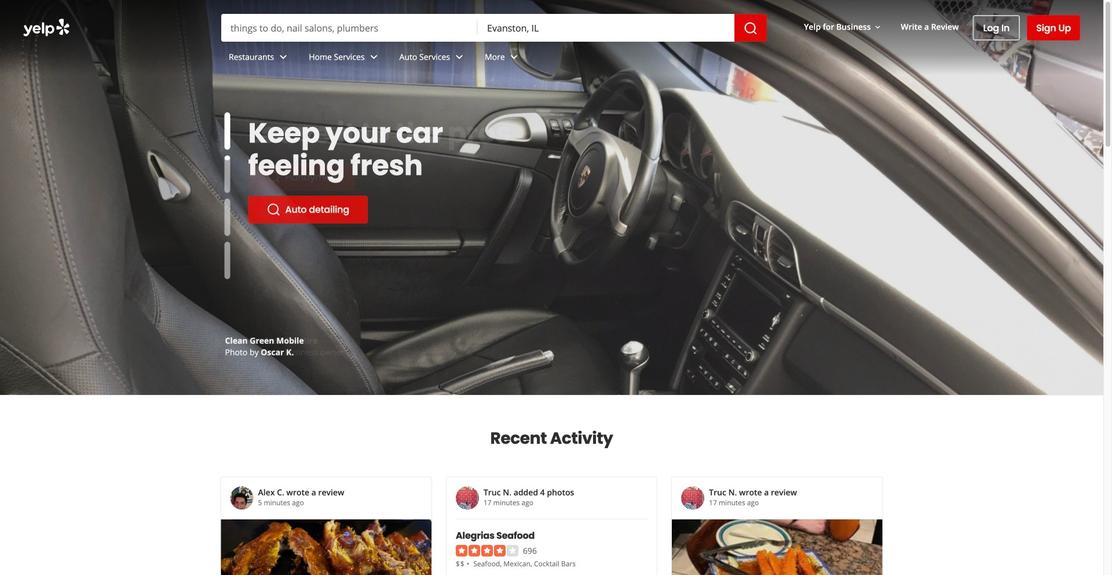 Task type: locate. For each thing, give the bounding box(es) containing it.
0 vertical spatial 24 search v2 image
[[267, 170, 281, 184]]

None field
[[221, 14, 478, 42], [478, 14, 735, 42]]

1 vertical spatial 24 search v2 image
[[267, 203, 281, 217]]

1 none field from the left
[[221, 14, 478, 42]]

address, neighborhood, city, state or zip search field
[[478, 14, 735, 42]]

0 horizontal spatial photo of truc n. image
[[456, 487, 479, 510]]

2 24 search v2 image from the top
[[267, 203, 281, 217]]

None search field
[[0, 0, 1104, 75], [221, 14, 767, 42], [0, 0, 1104, 75], [221, 14, 767, 42]]

business categories element
[[220, 42, 1080, 75]]

1 horizontal spatial photo of truc n. image
[[681, 487, 705, 510]]

1 24 chevron down v2 image from the left
[[276, 50, 290, 64]]

explore recent activity section section
[[220, 396, 883, 575]]

select slide image
[[224, 112, 230, 150]]

things to do, nail salons, plumbers search field
[[221, 14, 478, 42]]

24 chevron down v2 image
[[276, 50, 290, 64], [367, 50, 381, 64], [507, 50, 521, 64]]

2 horizontal spatial 24 chevron down v2 image
[[507, 50, 521, 64]]

0 horizontal spatial 24 chevron down v2 image
[[276, 50, 290, 64]]

search image
[[744, 21, 758, 35]]

1 photo of truc n. image from the left
[[456, 487, 479, 510]]

3.8 star rating image
[[456, 545, 518, 557]]

24 chevron down v2 image
[[452, 50, 466, 64]]

2 none field from the left
[[478, 14, 735, 42]]

2 24 chevron down v2 image from the left
[[367, 50, 381, 64]]

24 search v2 image
[[267, 170, 281, 184], [267, 203, 281, 217]]

1 horizontal spatial 24 chevron down v2 image
[[367, 50, 381, 64]]

1 24 search v2 image from the top
[[267, 170, 281, 184]]

photo of truc n. image
[[456, 487, 479, 510], [681, 487, 705, 510]]



Task type: describe. For each thing, give the bounding box(es) containing it.
2 photo of truc n. image from the left
[[681, 487, 705, 510]]

photo of alex c. image
[[230, 487, 253, 510]]

categories element
[[473, 558, 576, 569]]

16 chevron down v2 image
[[873, 22, 883, 32]]

none field things to do, nail salons, plumbers
[[221, 14, 478, 42]]

3 24 chevron down v2 image from the left
[[507, 50, 521, 64]]

none field address, neighborhood, city, state or zip
[[478, 14, 735, 42]]



Task type: vqa. For each thing, say whether or not it's contained in the screenshot.
MORE for to…
no



